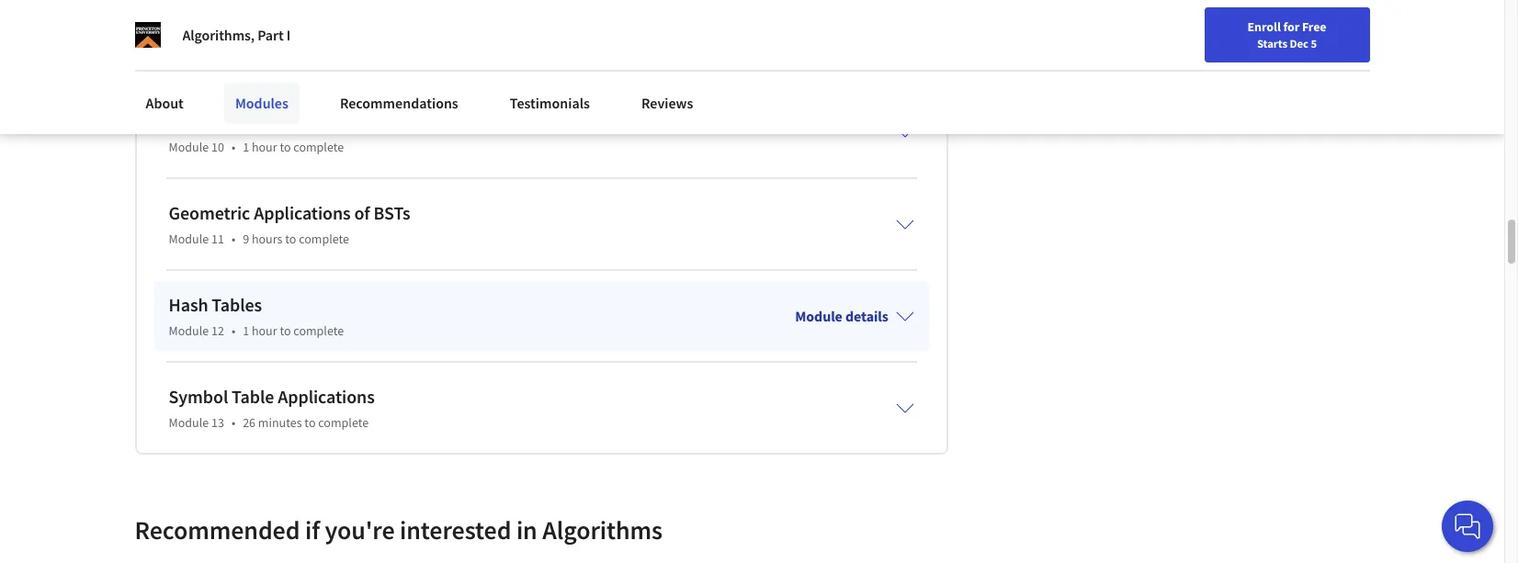 Task type: locate. For each thing, give the bounding box(es) containing it.
module down the symbol
[[169, 415, 209, 431]]

algorithms
[[542, 514, 663, 547]]

dec
[[1290, 36, 1309, 51]]

applications
[[254, 201, 351, 224], [278, 385, 375, 408]]

2 1 from the top
[[243, 323, 249, 339]]

• right 12 on the bottom left of page
[[232, 323, 235, 339]]

5
[[1311, 36, 1317, 51]]

1 inside hash tables module 12 • 1 hour to complete
[[243, 323, 249, 339]]

to right minutes at the left of the page
[[305, 415, 316, 431]]

4 • from the top
[[232, 415, 235, 431]]

in
[[516, 514, 537, 547]]

table
[[232, 385, 274, 408]]

starts
[[1257, 36, 1288, 51]]

i
[[286, 26, 291, 44]]

applications up hours
[[254, 201, 351, 224]]

part
[[258, 26, 284, 44]]

geometric
[[169, 201, 250, 224]]

hour down the tables
[[252, 323, 277, 339]]

13
[[211, 415, 224, 431]]

•
[[232, 139, 235, 155], [232, 231, 235, 247], [232, 323, 235, 339], [232, 415, 235, 431]]

1 vertical spatial hour
[[252, 323, 277, 339]]

module 10 • 1 hour to complete
[[169, 139, 344, 155]]

1 1 from the top
[[243, 139, 249, 155]]

to right hours
[[285, 231, 296, 247]]

1 vertical spatial applications
[[278, 385, 375, 408]]

0 vertical spatial applications
[[254, 201, 351, 224]]

for
[[1284, 18, 1300, 35]]

1 vertical spatial 1
[[243, 323, 249, 339]]

enroll for free starts dec 5
[[1248, 18, 1327, 51]]

1 right the 10
[[243, 139, 249, 155]]

• left 9
[[232, 231, 235, 247]]

to inside hash tables module 12 • 1 hour to complete
[[280, 323, 291, 339]]

about
[[146, 94, 184, 112]]

reviews link
[[630, 83, 704, 123]]

to right 12 on the bottom left of page
[[280, 323, 291, 339]]

to
[[280, 139, 291, 155], [285, 231, 296, 247], [280, 323, 291, 339], [305, 415, 316, 431]]

free
[[1302, 18, 1327, 35]]

applications up minutes at the left of the page
[[278, 385, 375, 408]]

complete right hours
[[299, 231, 349, 247]]

of
[[354, 201, 370, 224]]

11
[[211, 231, 224, 247]]

modules link
[[224, 83, 300, 123]]

module left 11
[[169, 231, 209, 247]]

10
[[211, 139, 224, 155]]

module down hash on the bottom left
[[169, 323, 209, 339]]

hour down modules 'link'
[[252, 139, 277, 155]]

to down modules 'link'
[[280, 139, 291, 155]]

0 vertical spatial 1
[[243, 139, 249, 155]]

module
[[169, 139, 209, 155], [169, 231, 209, 247], [795, 307, 843, 325], [169, 323, 209, 339], [169, 415, 209, 431]]

1 down the tables
[[243, 323, 249, 339]]

hour
[[252, 139, 277, 155], [252, 323, 277, 339]]

complete
[[293, 139, 344, 155], [299, 231, 349, 247], [293, 323, 344, 339], [318, 415, 369, 431]]

3 • from the top
[[232, 323, 235, 339]]

2 hour from the top
[[252, 323, 277, 339]]

interested
[[400, 514, 511, 547]]

chat with us image
[[1453, 512, 1483, 541]]

complete up 'symbol table applications module 13 • 26 minutes to complete'
[[293, 323, 344, 339]]

bsts
[[374, 201, 410, 224]]

module left details
[[795, 307, 843, 325]]

2 • from the top
[[232, 231, 235, 247]]

• inside 'symbol table applications module 13 • 26 minutes to complete'
[[232, 415, 235, 431]]

1
[[243, 139, 249, 155], [243, 323, 249, 339]]

to inside geometric applications of bsts module 11 • 9 hours to complete
[[285, 231, 296, 247]]

1 hour from the top
[[252, 139, 277, 155]]

0 vertical spatial hour
[[252, 139, 277, 155]]

9
[[243, 231, 249, 247]]

complete inside hash tables module 12 • 1 hour to complete
[[293, 323, 344, 339]]

testimonials
[[510, 94, 590, 112]]

module left the 10
[[169, 139, 209, 155]]

complete inside 'symbol table applications module 13 • 26 minutes to complete'
[[318, 415, 369, 431]]

• left 26
[[232, 415, 235, 431]]

None search field
[[262, 11, 703, 48]]

coursera image
[[22, 15, 139, 44]]

complete right minutes at the left of the page
[[318, 415, 369, 431]]

• right the 10
[[232, 139, 235, 155]]



Task type: describe. For each thing, give the bounding box(es) containing it.
recommended
[[135, 514, 300, 547]]

recommended if you're interested in algorithms
[[135, 514, 663, 547]]

applications inside 'symbol table applications module 13 • 26 minutes to complete'
[[278, 385, 375, 408]]

hash
[[169, 293, 208, 316]]

26
[[243, 415, 256, 431]]

about link
[[135, 83, 195, 123]]

• inside hash tables module 12 • 1 hour to complete
[[232, 323, 235, 339]]

module inside hash tables module 12 • 1 hour to complete
[[169, 323, 209, 339]]

details
[[845, 307, 889, 325]]

complete down modules 'link'
[[293, 139, 344, 155]]

you're
[[325, 514, 395, 547]]

module inside 'symbol table applications module 13 • 26 minutes to complete'
[[169, 415, 209, 431]]

applications inside geometric applications of bsts module 11 • 9 hours to complete
[[254, 201, 351, 224]]

algorithms,
[[182, 26, 255, 44]]

hours
[[252, 231, 283, 247]]

if
[[305, 514, 320, 547]]

complete inside geometric applications of bsts module 11 • 9 hours to complete
[[299, 231, 349, 247]]

reviews
[[641, 94, 693, 112]]

testimonials link
[[499, 83, 601, 123]]

to inside 'symbol table applications module 13 • 26 minutes to complete'
[[305, 415, 316, 431]]

• inside geometric applications of bsts module 11 • 9 hours to complete
[[232, 231, 235, 247]]

hash tables module 12 • 1 hour to complete
[[169, 293, 344, 339]]

minutes
[[258, 415, 302, 431]]

module details
[[795, 307, 889, 325]]

1 • from the top
[[232, 139, 235, 155]]

symbol
[[169, 385, 228, 408]]

modules
[[235, 94, 288, 112]]

geometric applications of bsts module 11 • 9 hours to complete
[[169, 201, 410, 247]]

show notifications image
[[1256, 23, 1278, 45]]

enroll
[[1248, 18, 1281, 35]]

module inside geometric applications of bsts module 11 • 9 hours to complete
[[169, 231, 209, 247]]

recommendations
[[340, 94, 458, 112]]

symbol table applications module 13 • 26 minutes to complete
[[169, 385, 375, 431]]

algorithms, part i
[[182, 26, 291, 44]]

tables
[[212, 293, 262, 316]]

12
[[211, 323, 224, 339]]

princeton university image
[[135, 22, 160, 48]]

hour inside hash tables module 12 • 1 hour to complete
[[252, 323, 277, 339]]

recommendations link
[[329, 83, 469, 123]]



Task type: vqa. For each thing, say whether or not it's contained in the screenshot.
Development
no



